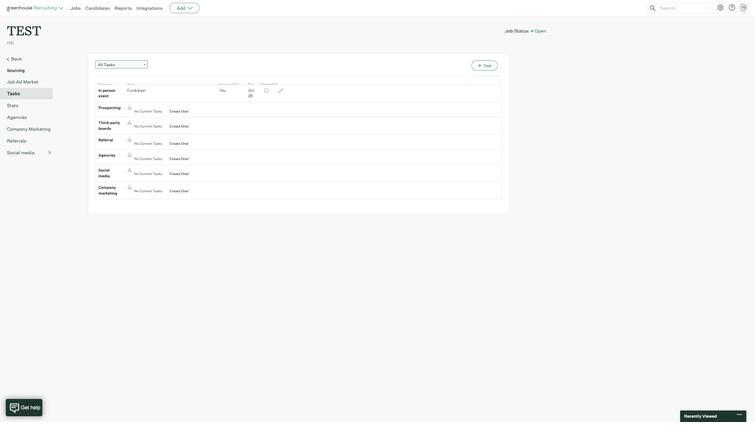 Task type: describe. For each thing, give the bounding box(es) containing it.
1 horizontal spatial tasks
[[104, 62, 115, 67]]

jobs
[[70, 5, 81, 11]]

1 horizontal spatial media
[[98, 174, 110, 178]]

company for company marketing
[[7, 126, 28, 132]]

complete?
[[260, 82, 277, 87]]

viewed
[[702, 414, 717, 419]]

current for prospecting
[[140, 109, 152, 113]]

company for company marketing
[[98, 185, 116, 190]]

prospecting
[[98, 105, 121, 110]]

referrals
[[7, 138, 26, 144]]

1 horizontal spatial agencies
[[98, 153, 115, 157]]

create one! link for agencies
[[165, 156, 189, 162]]

tasks link
[[7, 90, 51, 97]]

current for third-party boards
[[140, 124, 152, 129]]

current for social media
[[140, 172, 152, 176]]

in person event
[[98, 88, 115, 98]]

company marketing
[[98, 185, 117, 196]]

tasks. for prospecting
[[153, 109, 163, 113]]

reports link
[[115, 5, 132, 11]]

create for prospecting
[[170, 109, 180, 113]]

(19)
[[7, 40, 14, 45]]

all
[[98, 62, 103, 67]]

boards
[[98, 126, 111, 131]]

create one! for third-party boards
[[170, 124, 189, 129]]

one! for third-party boards
[[181, 124, 189, 129]]

no current tasks. for third-party boards
[[132, 124, 165, 129]]

Search text field
[[659, 4, 705, 12]]

td button
[[740, 4, 747, 11]]

create for agencies
[[170, 157, 180, 161]]

tasks. for agencies
[[153, 157, 163, 161]]

in
[[98, 88, 102, 93]]

test link
[[7, 16, 41, 40]]

td button
[[739, 3, 748, 12]]

create one! for referral
[[170, 141, 189, 146]]

no for third-party boards
[[134, 124, 139, 129]]

create one! link for third-party boards
[[165, 124, 189, 129]]

back link
[[7, 55, 51, 63]]

recently viewed
[[684, 414, 717, 419]]

create one! link for company marketing
[[165, 188, 189, 194]]

all tasks link
[[95, 60, 148, 69]]

greenhouse recruiting image
[[7, 5, 59, 12]]

oct
[[248, 88, 254, 93]]

agencies link
[[7, 114, 51, 121]]

create for social media
[[170, 172, 180, 176]]

create one! link for referral
[[165, 141, 189, 147]]

current for referral
[[140, 141, 152, 146]]

create one! for social media
[[170, 172, 189, 176]]

sourcing
[[7, 68, 25, 73]]

candidates link
[[85, 5, 110, 11]]

one! for social media
[[181, 172, 189, 176]]

0 horizontal spatial tasks
[[7, 91, 20, 96]]

create for company marketing
[[170, 189, 180, 193]]

task for task
[[127, 82, 134, 87]]

you
[[219, 88, 226, 93]]

open
[[535, 28, 546, 34]]

28
[[248, 94, 253, 98]]

create one! for company marketing
[[170, 189, 189, 193]]

no current tasks. for agencies
[[132, 157, 165, 161]]

create one! for agencies
[[170, 157, 189, 161]]

create one! link for social media
[[165, 171, 189, 177]]

no current tasks. for social media
[[132, 172, 165, 176]]

stats
[[7, 102, 18, 108]]

stats link
[[7, 102, 51, 109]]

marketing
[[98, 191, 117, 196]]

social media link
[[7, 149, 51, 156]]

tasks. for company marketing
[[153, 189, 163, 193]]

0 horizontal spatial agencies
[[7, 114, 27, 120]]

test (19)
[[7, 22, 41, 45]]

create one! for prospecting
[[170, 109, 189, 113]]

one! for agencies
[[181, 157, 189, 161]]



Task type: locate. For each thing, give the bounding box(es) containing it.
0 horizontal spatial task
[[127, 82, 134, 87]]

current for company marketing
[[140, 189, 152, 193]]

1 vertical spatial job
[[7, 79, 15, 85]]

0 vertical spatial social media
[[7, 150, 34, 155]]

agencies down stats
[[7, 114, 27, 120]]

test
[[7, 22, 41, 39]]

one! for prospecting
[[181, 109, 189, 113]]

no current tasks. for referral
[[132, 141, 165, 146]]

no for agencies
[[134, 157, 139, 161]]

1 no current tasks. from the top
[[132, 109, 165, 113]]

0 horizontal spatial social media
[[7, 150, 34, 155]]

1 create one! link from the top
[[165, 109, 189, 114]]

social media
[[7, 150, 34, 155], [98, 168, 110, 178]]

1 horizontal spatial job
[[505, 28, 513, 34]]

1 vertical spatial social
[[98, 168, 110, 173]]

one!
[[181, 109, 189, 113], [181, 124, 189, 129], [181, 141, 189, 146], [181, 157, 189, 161], [181, 172, 189, 176], [181, 189, 189, 193]]

job status:
[[505, 28, 530, 34]]

3 current from the top
[[140, 141, 152, 146]]

1 vertical spatial media
[[98, 174, 110, 178]]

0 horizontal spatial job
[[7, 79, 15, 85]]

job
[[505, 28, 513, 34], [7, 79, 15, 85]]

5 tasks. from the top
[[153, 172, 163, 176]]

3 no current tasks. from the top
[[132, 141, 165, 146]]

2 no current tasks. from the top
[[132, 124, 165, 129]]

agencies
[[7, 114, 27, 120], [98, 153, 115, 157]]

1 horizontal spatial company
[[98, 185, 116, 190]]

assigned
[[219, 82, 234, 87]]

third-
[[98, 120, 110, 125]]

status:
[[514, 28, 530, 34]]

media
[[21, 150, 34, 155], [98, 174, 110, 178]]

tasks. for referral
[[153, 141, 163, 146]]

0 horizontal spatial company
[[7, 126, 28, 132]]

5 create one! link from the top
[[165, 171, 189, 177]]

3 create one! link from the top
[[165, 141, 189, 147]]

category
[[98, 82, 113, 87]]

event
[[98, 94, 109, 98]]

recently
[[684, 414, 701, 419]]

no for referral
[[134, 141, 139, 146]]

company marketing
[[7, 126, 51, 132]]

5 create from the top
[[170, 172, 180, 176]]

social down the referrals at the top left of the page
[[7, 150, 20, 155]]

no for prospecting
[[134, 109, 139, 113]]

5 no from the top
[[134, 172, 139, 176]]

1 no from the top
[[134, 109, 139, 113]]

no
[[134, 109, 139, 113], [134, 124, 139, 129], [134, 141, 139, 146], [134, 157, 139, 161], [134, 172, 139, 176], [134, 189, 139, 193]]

no current tasks. for prospecting
[[132, 109, 165, 113]]

4 no from the top
[[134, 157, 139, 161]]

social media up company marketing
[[98, 168, 110, 178]]

reports
[[115, 5, 132, 11]]

3 no from the top
[[134, 141, 139, 146]]

6 create one! from the top
[[170, 189, 189, 193]]

1 one! from the top
[[181, 109, 189, 113]]

6 create from the top
[[170, 189, 180, 193]]

5 no current tasks. from the top
[[132, 172, 165, 176]]

4 create one! link from the top
[[165, 156, 189, 162]]

1 current from the top
[[140, 109, 152, 113]]

5 current from the top
[[140, 172, 152, 176]]

tasks right all
[[104, 62, 115, 67]]

6 no from the top
[[134, 189, 139, 193]]

0 horizontal spatial media
[[21, 150, 34, 155]]

agencies down referral
[[98, 153, 115, 157]]

add button
[[169, 3, 200, 13]]

0 vertical spatial company
[[7, 126, 28, 132]]

4 tasks. from the top
[[153, 157, 163, 161]]

market
[[23, 79, 38, 85]]

referrals link
[[7, 137, 51, 144]]

referral
[[98, 138, 113, 142]]

job left "ad"
[[7, 79, 15, 85]]

tasks. for third-party boards
[[153, 124, 163, 129]]

6 one! from the top
[[181, 189, 189, 193]]

add
[[177, 5, 186, 11]]

job for job ad market
[[7, 79, 15, 85]]

no current tasks.
[[132, 109, 165, 113], [132, 124, 165, 129], [132, 141, 165, 146], [132, 157, 165, 161], [132, 172, 165, 176], [132, 189, 165, 193]]

0 vertical spatial task
[[483, 63, 492, 68]]

2 tasks. from the top
[[153, 124, 163, 129]]

1 create one! from the top
[[170, 109, 189, 113]]

4 one! from the top
[[181, 157, 189, 161]]

tasks.
[[153, 109, 163, 113], [153, 124, 163, 129], [153, 141, 163, 146], [153, 157, 163, 161], [153, 172, 163, 176], [153, 189, 163, 193]]

third-party boards
[[98, 120, 120, 131]]

job ad market
[[7, 79, 38, 85]]

job left "status:"
[[505, 28, 513, 34]]

configure image
[[717, 4, 724, 11]]

0 vertical spatial tasks
[[104, 62, 115, 67]]

company
[[7, 126, 28, 132], [98, 185, 116, 190]]

1 create from the top
[[170, 109, 180, 113]]

no for company marketing
[[134, 189, 139, 193]]

None checkbox
[[264, 89, 268, 92]]

create
[[170, 109, 180, 113], [170, 124, 180, 129], [170, 141, 180, 146], [170, 157, 180, 161], [170, 172, 180, 176], [170, 189, 180, 193]]

current
[[140, 109, 152, 113], [140, 124, 152, 129], [140, 141, 152, 146], [140, 157, 152, 161], [140, 172, 152, 176], [140, 189, 152, 193]]

task for sourcing
[[483, 63, 492, 68]]

create for third-party boards
[[170, 124, 180, 129]]

tasks. for social media
[[153, 172, 163, 176]]

1 horizontal spatial task
[[483, 63, 492, 68]]

1 vertical spatial agencies
[[98, 153, 115, 157]]

td
[[741, 5, 746, 10]]

3 create one! from the top
[[170, 141, 189, 146]]

job for job status:
[[505, 28, 513, 34]]

integrations link
[[136, 5, 163, 11]]

1 vertical spatial social media
[[98, 168, 110, 178]]

jobs link
[[70, 5, 81, 11]]

tasks
[[104, 62, 115, 67], [7, 91, 20, 96]]

1 horizontal spatial social
[[98, 168, 110, 173]]

6 current from the top
[[140, 189, 152, 193]]

one! for company marketing
[[181, 189, 189, 193]]

2 create from the top
[[170, 124, 180, 129]]

create one! link for prospecting
[[165, 109, 189, 114]]

company up the referrals at the top left of the page
[[7, 126, 28, 132]]

candidates
[[85, 5, 110, 11]]

2 create one! link from the top
[[165, 124, 189, 129]]

1 vertical spatial tasks
[[7, 91, 20, 96]]

6 no current tasks. from the top
[[132, 189, 165, 193]]

3 create from the top
[[170, 141, 180, 146]]

2 current from the top
[[140, 124, 152, 129]]

fundraiser
[[127, 88, 146, 93]]

no for social media
[[134, 172, 139, 176]]

5 create one! from the top
[[170, 172, 189, 176]]

social
[[7, 150, 20, 155], [98, 168, 110, 173]]

current for agencies
[[140, 157, 152, 161]]

one! for referral
[[181, 141, 189, 146]]

assigned to
[[219, 82, 239, 87]]

social up company marketing
[[98, 168, 110, 173]]

5 one! from the top
[[181, 172, 189, 176]]

1 vertical spatial company
[[98, 185, 116, 190]]

task
[[483, 63, 492, 68], [127, 82, 134, 87]]

6 tasks. from the top
[[153, 189, 163, 193]]

create for referral
[[170, 141, 180, 146]]

person
[[103, 88, 115, 93]]

integrations
[[136, 5, 163, 11]]

1 tasks. from the top
[[153, 109, 163, 113]]

create one!
[[170, 109, 189, 113], [170, 124, 189, 129], [170, 141, 189, 146], [170, 157, 189, 161], [170, 172, 189, 176], [170, 189, 189, 193]]

3 tasks. from the top
[[153, 141, 163, 146]]

back
[[11, 56, 22, 62]]

due
[[248, 82, 254, 87]]

ad
[[16, 79, 22, 85]]

2 no from the top
[[134, 124, 139, 129]]

0 vertical spatial social
[[7, 150, 20, 155]]

0 vertical spatial job
[[505, 28, 513, 34]]

tasks up stats
[[7, 91, 20, 96]]

media down "referrals" link
[[21, 150, 34, 155]]

media up company marketing
[[98, 174, 110, 178]]

marketing
[[29, 126, 51, 132]]

company marketing link
[[7, 125, 51, 132]]

job ad market link
[[7, 78, 51, 85]]

to
[[235, 82, 239, 87]]

social media down the referrals at the top left of the page
[[7, 150, 34, 155]]

all tasks
[[98, 62, 115, 67]]

0 vertical spatial media
[[21, 150, 34, 155]]

4 current from the top
[[140, 157, 152, 161]]

2 one! from the top
[[181, 124, 189, 129]]

2 create one! from the top
[[170, 124, 189, 129]]

1 vertical spatial task
[[127, 82, 134, 87]]

oct 28
[[248, 88, 254, 98]]

0 horizontal spatial social
[[7, 150, 20, 155]]

no current tasks. for company marketing
[[132, 189, 165, 193]]

create one! link
[[165, 109, 189, 114], [165, 124, 189, 129], [165, 141, 189, 147], [165, 156, 189, 162], [165, 171, 189, 177], [165, 188, 189, 194]]

party
[[110, 120, 120, 125]]

4 no current tasks. from the top
[[132, 157, 165, 161]]

company inside company marketing
[[98, 185, 116, 190]]

6 create one! link from the top
[[165, 188, 189, 194]]

3 one! from the top
[[181, 141, 189, 146]]

company up marketing
[[98, 185, 116, 190]]

4 create one! from the top
[[170, 157, 189, 161]]

4 create from the top
[[170, 157, 180, 161]]

0 vertical spatial agencies
[[7, 114, 27, 120]]

1 horizontal spatial social media
[[98, 168, 110, 178]]



Task type: vqa. For each thing, say whether or not it's contained in the screenshot.
Job Ad Market
yes



